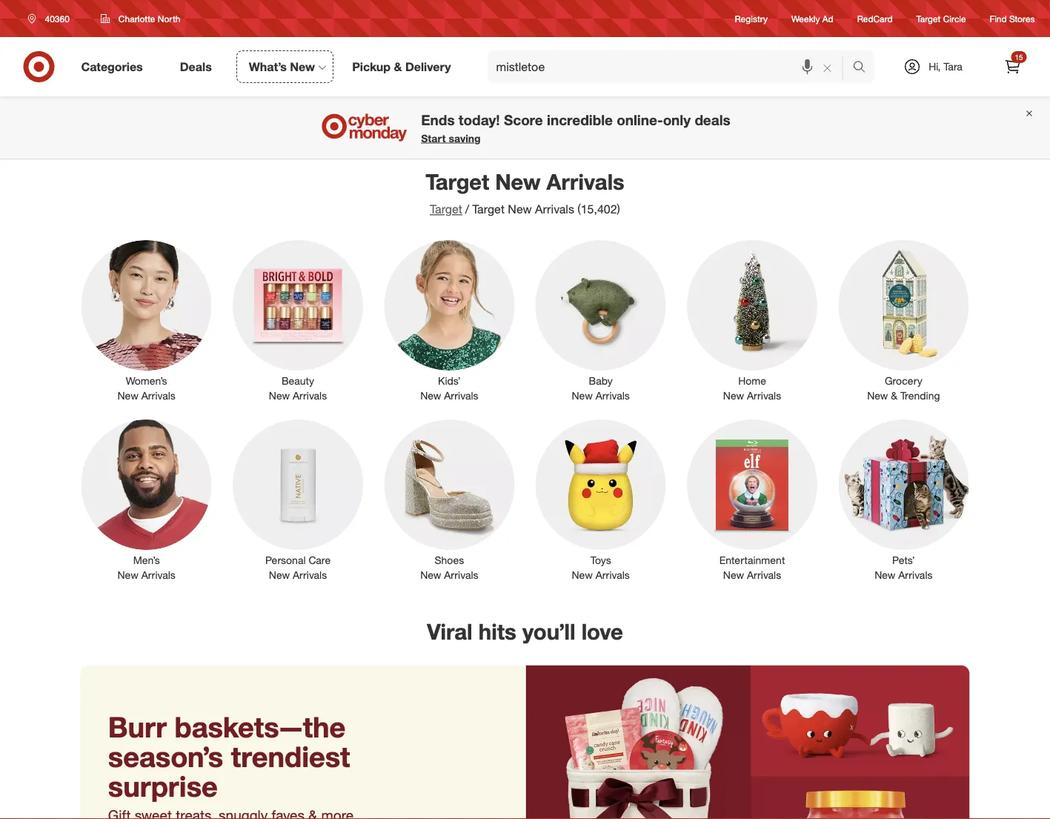 Task type: vqa. For each thing, say whether or not it's contained in the screenshot.
RedCard link
yes



Task type: locate. For each thing, give the bounding box(es) containing it.
new down kids'
[[421, 389, 442, 402]]

ends today! score incredible online-only deals start saving
[[421, 111, 731, 145]]

kids'
[[438, 374, 461, 387]]

15 link
[[997, 50, 1030, 83]]

arrivals for pets'
[[899, 569, 933, 582]]

toys
[[591, 554, 612, 567]]

new inside beauty new arrivals
[[269, 389, 290, 402]]

arrivals down pets'
[[899, 569, 933, 582]]

ad
[[823, 13, 834, 24]]

saving
[[449, 132, 481, 145]]

arrivals inside the "personal care new arrivals"
[[293, 569, 327, 582]]

0 horizontal spatial &
[[394, 59, 402, 74]]

arrivals down care
[[293, 569, 327, 582]]

entertainment new arrivals
[[720, 554, 786, 582]]

new down women's
[[118, 389, 139, 402]]

arrivals inside baby new arrivals
[[596, 389, 630, 402]]

target left circle
[[917, 13, 941, 24]]

new down home
[[724, 389, 745, 402]]

new
[[290, 59, 315, 74], [496, 168, 541, 195], [508, 202, 532, 217], [118, 389, 139, 402], [269, 389, 290, 402], [421, 389, 442, 402], [572, 389, 593, 402], [724, 389, 745, 402], [868, 389, 889, 402], [118, 569, 139, 582], [269, 569, 290, 582], [421, 569, 442, 582], [572, 569, 593, 582], [724, 569, 745, 582], [875, 569, 896, 582]]

new for kids'
[[421, 389, 442, 402]]

incredible
[[547, 111, 613, 128]]

arrivals for entertainment
[[748, 569, 782, 582]]

arrivals down entertainment
[[748, 569, 782, 582]]

new down the 'beauty'
[[269, 389, 290, 402]]

new inside entertainment new arrivals
[[724, 569, 745, 582]]

new down score
[[496, 168, 541, 195]]

trending
[[901, 389, 941, 402]]

target circle
[[917, 13, 967, 24]]

new down personal
[[269, 569, 290, 582]]

new inside kids' new arrivals
[[421, 389, 442, 402]]

arrivals inside shoes new arrivals
[[444, 569, 479, 582]]

men's new arrivals
[[118, 554, 176, 582]]

arrivals inside kids' new arrivals
[[444, 389, 479, 402]]

arrivals inside pets' new arrivals
[[899, 569, 933, 582]]

beauty
[[282, 374, 314, 387]]

arrivals down 'baby'
[[596, 389, 630, 402]]

hi,
[[929, 60, 941, 73]]

you'll
[[523, 619, 576, 645]]

surprise
[[108, 769, 218, 804]]

new inside women's new arrivals
[[118, 389, 139, 402]]

arrivals inside women's new arrivals
[[141, 389, 176, 402]]

new down men's
[[118, 569, 139, 582]]

new inside toys new arrivals
[[572, 569, 593, 582]]

arrivals down toys
[[596, 569, 630, 582]]

target right /
[[473, 202, 505, 217]]

weekly ad link
[[792, 12, 834, 25]]

cyber monday target deals image
[[320, 110, 410, 145]]

new down 'baby'
[[572, 389, 593, 402]]

redcard
[[858, 13, 893, 24]]

new inside grocery new & trending
[[868, 389, 889, 402]]

arrivals for baby
[[596, 389, 630, 402]]

& down grocery
[[892, 389, 898, 402]]

north
[[158, 13, 180, 24]]

registry
[[735, 13, 768, 24]]

& right pickup
[[394, 59, 402, 74]]

new inside men's new arrivals
[[118, 569, 139, 582]]

new down entertainment
[[724, 569, 745, 582]]

arrivals inside entertainment new arrivals
[[748, 569, 782, 582]]

new inside the "personal care new arrivals"
[[269, 569, 290, 582]]

deals link
[[167, 50, 230, 83]]

target link
[[430, 202, 463, 217]]

arrivals down kids'
[[444, 389, 479, 402]]

new for target
[[496, 168, 541, 195]]

new for pets'
[[875, 569, 896, 582]]

arrivals down the 'beauty'
[[293, 389, 327, 402]]

arrivals
[[547, 168, 625, 195], [536, 202, 575, 217], [141, 389, 176, 402], [293, 389, 327, 402], [444, 389, 479, 402], [596, 389, 630, 402], [748, 389, 782, 402], [141, 569, 176, 582], [293, 569, 327, 582], [444, 569, 479, 582], [596, 569, 630, 582], [748, 569, 782, 582], [899, 569, 933, 582]]

what's new link
[[236, 50, 334, 83]]

new inside baby new arrivals
[[572, 389, 593, 402]]

&
[[394, 59, 402, 74], [892, 389, 898, 402]]

arrivals inside men's new arrivals
[[141, 569, 176, 582]]

new inside home new arrivals
[[724, 389, 745, 402]]

new for beauty
[[269, 389, 290, 402]]

new right what's
[[290, 59, 315, 74]]

new down toys
[[572, 569, 593, 582]]

tara
[[944, 60, 963, 73]]

circle
[[944, 13, 967, 24]]

today!
[[459, 111, 500, 128]]

viral hits you'll love
[[427, 619, 624, 645]]

1 horizontal spatial &
[[892, 389, 898, 402]]

/
[[466, 202, 470, 217]]

love
[[582, 619, 624, 645]]

arrivals up (15,402)
[[547, 168, 625, 195]]

arrivals inside toys new arrivals
[[596, 569, 630, 582]]

new inside pets' new arrivals
[[875, 569, 896, 582]]

arrivals for home
[[748, 389, 782, 402]]

new down grocery
[[868, 389, 889, 402]]

target
[[917, 13, 941, 24], [426, 168, 490, 195], [430, 202, 463, 217], [473, 202, 505, 217]]

target up /
[[426, 168, 490, 195]]

arrivals for shoes
[[444, 569, 479, 582]]

1 vertical spatial &
[[892, 389, 898, 402]]

arrivals down men's
[[141, 569, 176, 582]]

new right /
[[508, 202, 532, 217]]

baby
[[589, 374, 613, 387]]

new down shoes
[[421, 569, 442, 582]]

new for entertainment
[[724, 569, 745, 582]]

home new arrivals
[[724, 374, 782, 402]]

pickup & delivery link
[[340, 50, 470, 83]]

new for toys
[[572, 569, 593, 582]]

arrivals left (15,402)
[[536, 202, 575, 217]]

arrivals down home
[[748, 389, 782, 402]]

what's new
[[249, 59, 315, 74]]

arrivals for toys
[[596, 569, 630, 582]]

arrivals down shoes
[[444, 569, 479, 582]]

arrivals down women's
[[141, 389, 176, 402]]

women's new arrivals
[[118, 374, 176, 402]]

arrivals inside home new arrivals
[[748, 389, 782, 402]]

viral
[[427, 619, 473, 645]]

find stores
[[990, 13, 1036, 24]]

arrivals inside beauty new arrivals
[[293, 389, 327, 402]]

baby new arrivals
[[572, 374, 630, 402]]

new inside shoes new arrivals
[[421, 569, 442, 582]]

arrivals for beauty
[[293, 389, 327, 402]]

women's
[[126, 374, 167, 387]]

new down pets'
[[875, 569, 896, 582]]

registry link
[[735, 12, 768, 25]]

ends
[[421, 111, 455, 128]]



Task type: describe. For each thing, give the bounding box(es) containing it.
beauty new arrivals
[[269, 374, 327, 402]]

find stores link
[[990, 12, 1036, 25]]

new for men's
[[118, 569, 139, 582]]

15
[[1016, 52, 1024, 62]]

personal care new arrivals
[[265, 554, 331, 582]]

new for home
[[724, 389, 745, 402]]

categories
[[81, 59, 143, 74]]

charlotte north
[[119, 13, 180, 24]]

shoes
[[435, 554, 464, 567]]

(15,402)
[[578, 202, 621, 217]]

arrivals for men's
[[141, 569, 176, 582]]

pets' new arrivals
[[875, 554, 933, 582]]

entertainment
[[720, 554, 786, 567]]

arrivals for women's
[[141, 389, 176, 402]]

personal
[[265, 554, 306, 567]]

pickup
[[352, 59, 391, 74]]

online-
[[617, 111, 663, 128]]

what's
[[249, 59, 287, 74]]

& inside grocery new & trending
[[892, 389, 898, 402]]

grocery
[[885, 374, 923, 387]]

0 vertical spatial &
[[394, 59, 402, 74]]

only
[[663, 111, 691, 128]]

home
[[739, 374, 767, 387]]

pets'
[[893, 554, 916, 567]]

delivery
[[406, 59, 451, 74]]

target new arrivals target / target new arrivals (15,402)
[[426, 168, 625, 217]]

arrivals for target
[[547, 168, 625, 195]]

shoes new arrivals
[[421, 554, 479, 582]]

deals
[[695, 111, 731, 128]]

new for women's
[[118, 389, 139, 402]]

new for baby
[[572, 389, 593, 402]]

new for what's
[[290, 59, 315, 74]]

40360
[[45, 13, 70, 24]]

new for shoes
[[421, 569, 442, 582]]

weekly ad
[[792, 13, 834, 24]]

charlotte north button
[[91, 5, 190, 32]]

40360 button
[[18, 5, 85, 32]]

score
[[504, 111, 543, 128]]

pickup & delivery
[[352, 59, 451, 74]]

search
[[847, 61, 882, 75]]

stores
[[1010, 13, 1036, 24]]

baskets—the
[[175, 710, 346, 744]]

season's
[[108, 740, 223, 774]]

toys new arrivals
[[572, 554, 630, 582]]

arrivals for kids'
[[444, 389, 479, 402]]

search button
[[847, 50, 882, 86]]

care
[[309, 554, 331, 567]]

men's
[[133, 554, 160, 567]]

hits
[[479, 619, 517, 645]]

target circle link
[[917, 12, 967, 25]]

weekly
[[792, 13, 821, 24]]

hi, tara
[[929, 60, 963, 73]]

grocery new & trending
[[868, 374, 941, 402]]

categories link
[[69, 50, 161, 83]]

deals
[[180, 59, 212, 74]]

start
[[421, 132, 446, 145]]

redcard link
[[858, 12, 893, 25]]

burr
[[108, 710, 167, 744]]

burr baskets—the season's trendiest surprise
[[108, 710, 350, 804]]

What can we help you find? suggestions appear below search field
[[488, 50, 857, 83]]

find
[[990, 13, 1008, 24]]

new for grocery
[[868, 389, 889, 402]]

charlotte
[[119, 13, 155, 24]]

target left /
[[430, 202, 463, 217]]

kids' new arrivals
[[421, 374, 479, 402]]

trendiest
[[231, 740, 350, 774]]



